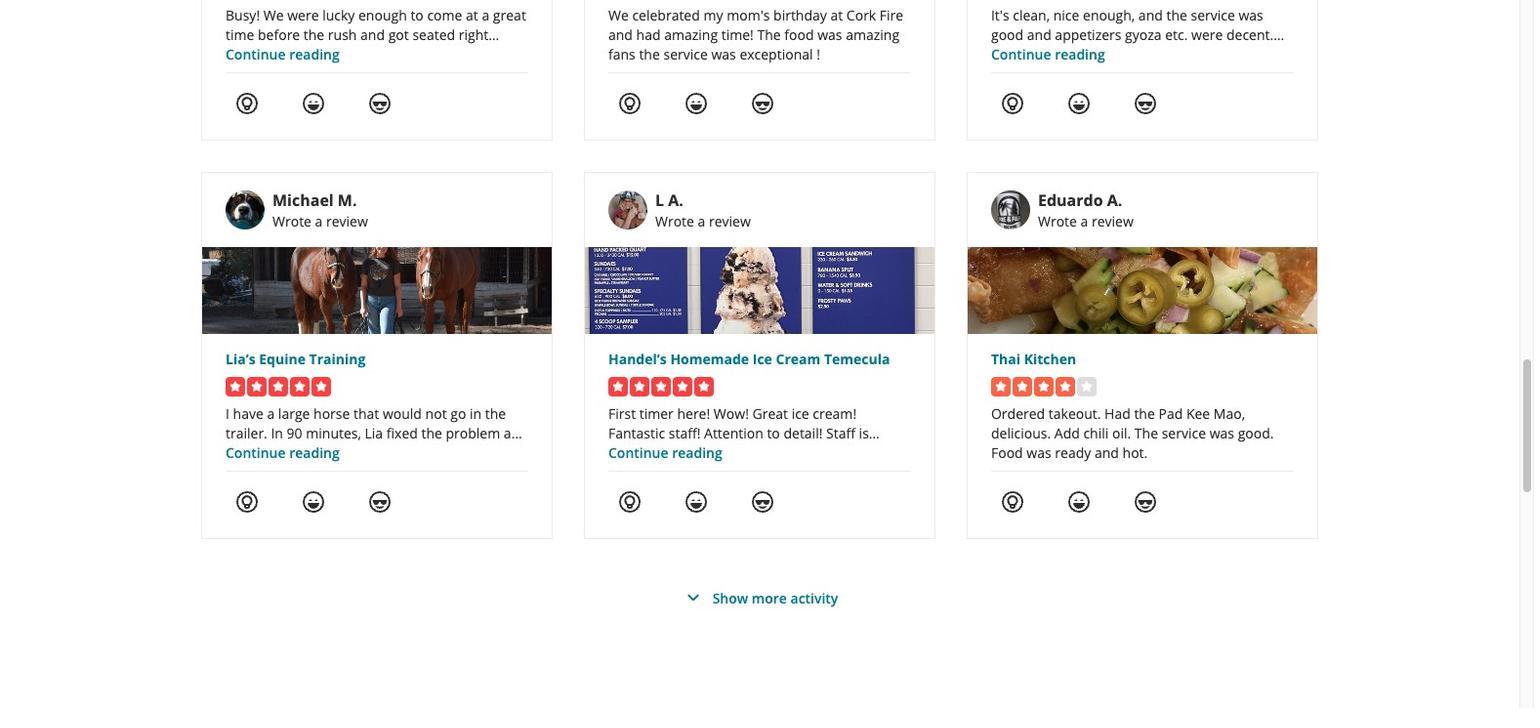Task type: vqa. For each thing, say whether or not it's contained in the screenshot.
business associated with 6xs Coffee
no



Task type: locate. For each thing, give the bounding box(es) containing it.
0 horizontal spatial a
[[315, 212, 323, 231]]

time!
[[722, 25, 754, 44]]

wrote down michael
[[273, 212, 312, 231]]

photo of l a. image
[[609, 191, 648, 230]]

michael m. link
[[273, 190, 357, 211]]

0 vertical spatial and
[[609, 25, 633, 44]]

5 star rating image down handel's
[[609, 377, 714, 397]]

eduardo
[[1039, 190, 1104, 211]]

2 5 star rating image from the left
[[609, 377, 714, 397]]

0 horizontal spatial and
[[609, 25, 633, 44]]

continue reading
[[226, 45, 340, 64], [992, 45, 1106, 64], [226, 444, 340, 462], [609, 444, 723, 462]]

2 review from the left
[[709, 212, 751, 231]]

and inside we celebrated my mom's birthday at cork fire and had amazing time! the food was amazing fans the service was exceptional !
[[609, 25, 633, 44]]

review inside the l a. wrote a review
[[709, 212, 751, 231]]

thai kitchen link
[[992, 350, 1294, 369]]

celebrated
[[633, 6, 700, 24]]

michael m. wrote a review
[[273, 190, 368, 231]]

at
[[831, 6, 843, 24]]

amazing
[[665, 25, 718, 44], [846, 25, 900, 44]]

0 horizontal spatial amazing
[[665, 25, 718, 44]]

had
[[637, 25, 661, 44]]

2 horizontal spatial review
[[1092, 212, 1134, 231]]

we celebrated my mom's birthday at cork fire and had amazing time! the food was amazing fans the service was exceptional !
[[609, 6, 904, 64]]

a. inside the l a. wrote a review
[[668, 190, 684, 211]]

3 a from the left
[[1081, 212, 1089, 231]]

pad
[[1159, 404, 1183, 423]]

1 vertical spatial 24 cool v2 image
[[1134, 490, 1158, 514]]

0 horizontal spatial review
[[326, 212, 368, 231]]

service down pad
[[1162, 424, 1207, 443]]

a inside michael m. wrote a review
[[315, 212, 323, 231]]

24 chevron down v2 image
[[682, 586, 705, 610]]

5 star rating image for michael
[[226, 377, 331, 397]]

food
[[992, 444, 1024, 462]]

birthday
[[774, 6, 827, 24]]

24 useful v2 image
[[235, 92, 259, 115], [618, 92, 642, 115], [1001, 490, 1025, 514]]

mao,
[[1214, 404, 1246, 423]]

the down had
[[639, 45, 660, 64]]

1 horizontal spatial service
[[1162, 424, 1207, 443]]

a inside eduardo a. wrote a review
[[1081, 212, 1089, 231]]

2 horizontal spatial 24 useful v2 image
[[1001, 490, 1025, 514]]

0 vertical spatial the
[[758, 25, 781, 44]]

a down eduardo a. link
[[1081, 212, 1089, 231]]

michael
[[273, 190, 334, 211]]

0 horizontal spatial 24 cool v2 image
[[368, 92, 392, 115]]

2 horizontal spatial wrote
[[1039, 212, 1078, 231]]

the inside ordered takeout. had the pad kee mao, delicious. add chili oil. the service was good. food was ready and hot.
[[1135, 404, 1156, 423]]

24 cool v2 image for 24 funny v2 image corresponding to 24 useful v2 icon to the right
[[1134, 92, 1158, 115]]

service down celebrated
[[664, 45, 708, 64]]

continue reading button
[[226, 45, 340, 64], [992, 45, 1106, 64], [226, 444, 340, 462], [609, 444, 723, 462]]

2 a from the left
[[698, 212, 706, 231]]

a.
[[668, 190, 684, 211], [1108, 190, 1123, 211]]

2 wrote from the left
[[656, 212, 695, 231]]

1 vertical spatial the
[[1135, 404, 1156, 423]]

24 funny v2 image
[[685, 92, 708, 115], [685, 490, 708, 514]]

a for l
[[698, 212, 706, 231]]

0 horizontal spatial 24 useful v2 image
[[235, 490, 259, 514]]

food
[[785, 25, 814, 44]]

continue
[[226, 45, 286, 64], [992, 45, 1052, 64], [226, 444, 286, 462], [609, 444, 669, 462]]

5 star rating image down equine
[[226, 377, 331, 397]]

and
[[609, 25, 633, 44], [1095, 444, 1120, 462]]

oil.
[[1113, 424, 1132, 443]]

24 funny v2 image for the right 24 useful v2 image
[[1068, 490, 1091, 514]]

1 horizontal spatial 24 useful v2 image
[[618, 490, 642, 514]]

was down "delicious."
[[1027, 444, 1052, 462]]

1 a from the left
[[315, 212, 323, 231]]

4 star rating image
[[992, 377, 1097, 397]]

a. inside eduardo a. wrote a review
[[1108, 190, 1123, 211]]

the up exceptional
[[758, 25, 781, 44]]

the left pad
[[1135, 404, 1156, 423]]

fire
[[880, 6, 904, 24]]

thai kitchen
[[992, 350, 1077, 368]]

show more activity button
[[682, 586, 839, 610]]

a down michael m. link
[[315, 212, 323, 231]]

0 horizontal spatial wrote
[[273, 212, 312, 231]]

0 vertical spatial service
[[664, 45, 708, 64]]

1 a. from the left
[[668, 190, 684, 211]]

24 useful v2 image
[[1001, 92, 1025, 115], [235, 490, 259, 514], [618, 490, 642, 514]]

the up hot.
[[1135, 424, 1159, 443]]

ordered takeout. had the pad kee mao, delicious. add chili oil. the service was good. food was ready and hot.
[[992, 404, 1275, 462]]

1 24 funny v2 image from the top
[[685, 92, 708, 115]]

0 horizontal spatial 5 star rating image
[[226, 377, 331, 397]]

temecula
[[824, 350, 890, 368]]

wrote
[[273, 212, 312, 231], [656, 212, 695, 231], [1039, 212, 1078, 231]]

wrote inside michael m. wrote a review
[[273, 212, 312, 231]]

amazing down cork
[[846, 25, 900, 44]]

1 horizontal spatial a.
[[1108, 190, 1123, 211]]

0 horizontal spatial the
[[639, 45, 660, 64]]

lia's
[[226, 350, 256, 368]]

24 useful v2 image for michael m.
[[235, 490, 259, 514]]

24 cool v2 image
[[368, 92, 392, 115], [1134, 490, 1158, 514]]

1 review from the left
[[326, 212, 368, 231]]

activity
[[791, 589, 839, 607]]

5 star rating image for l
[[609, 377, 714, 397]]

0 horizontal spatial the
[[758, 25, 781, 44]]

a right photo of l a.
[[698, 212, 706, 231]]

takeout.
[[1049, 404, 1102, 423]]

2 24 funny v2 image from the top
[[685, 490, 708, 514]]

1 horizontal spatial amazing
[[846, 25, 900, 44]]

1 horizontal spatial a
[[698, 212, 706, 231]]

0 horizontal spatial a.
[[668, 190, 684, 211]]

24 funny v2 image for 24 useful v2 icon corresponding to michael m.
[[302, 490, 325, 514]]

a. right the eduardo
[[1108, 190, 1123, 211]]

review
[[326, 212, 368, 231], [709, 212, 751, 231], [1092, 212, 1134, 231]]

a. for eduardo a.
[[1108, 190, 1123, 211]]

the inside we celebrated my mom's birthday at cork fire and had amazing time! the food was amazing fans the service was exceptional !
[[758, 25, 781, 44]]

0 vertical spatial 24 funny v2 image
[[685, 92, 708, 115]]

wrote for eduardo a.
[[1039, 212, 1078, 231]]

cream
[[776, 350, 821, 368]]

a inside the l a. wrote a review
[[698, 212, 706, 231]]

1 horizontal spatial review
[[709, 212, 751, 231]]

delicious.
[[992, 424, 1051, 443]]

1 horizontal spatial 24 cool v2 image
[[1134, 490, 1158, 514]]

2 horizontal spatial a
[[1081, 212, 1089, 231]]

wrote down the eduardo
[[1039, 212, 1078, 231]]

0 vertical spatial the
[[639, 45, 660, 64]]

24 funny v2 image
[[302, 92, 325, 115], [1068, 92, 1091, 115], [302, 490, 325, 514], [1068, 490, 1091, 514]]

a
[[315, 212, 323, 231], [698, 212, 706, 231], [1081, 212, 1089, 231]]

show more activity
[[713, 589, 839, 607]]

and up fans
[[609, 25, 633, 44]]

3 review from the left
[[1092, 212, 1134, 231]]

24 cool v2 image
[[751, 92, 775, 115], [1134, 92, 1158, 115], [368, 490, 392, 514], [751, 490, 775, 514]]

show
[[713, 589, 749, 607]]

1 vertical spatial service
[[1162, 424, 1207, 443]]

24 cool v2 image for the left 24 useful v2 image's 24 funny v2 image
[[368, 92, 392, 115]]

1 vertical spatial and
[[1095, 444, 1120, 462]]

kee
[[1187, 404, 1211, 423]]

1 vertical spatial the
[[1135, 424, 1159, 443]]

a. right l
[[668, 190, 684, 211]]

2 a. from the left
[[1108, 190, 1123, 211]]

0 vertical spatial 24 cool v2 image
[[368, 92, 392, 115]]

24 funny v2 image up the 24 chevron down v2 image
[[685, 490, 708, 514]]

3 wrote from the left
[[1039, 212, 1078, 231]]

handel's homemade ice cream temecula
[[609, 350, 890, 368]]

1 horizontal spatial the
[[1135, 424, 1159, 443]]

was down time!
[[712, 45, 736, 64]]

1 horizontal spatial 5 star rating image
[[609, 377, 714, 397]]

0 horizontal spatial service
[[664, 45, 708, 64]]

1 horizontal spatial the
[[1135, 404, 1156, 423]]

wrote down l a. link
[[656, 212, 695, 231]]

reading
[[289, 45, 340, 64], [1055, 45, 1106, 64], [289, 444, 340, 462], [672, 444, 723, 462]]

lia's equine training link
[[226, 350, 529, 369]]

was
[[818, 25, 843, 44], [712, 45, 736, 64], [1210, 424, 1235, 443], [1027, 444, 1052, 462]]

eduardo a. link
[[1039, 190, 1123, 211]]

24 funny v2 image down 'my'
[[685, 92, 708, 115]]

review inside eduardo a. wrote a review
[[1092, 212, 1134, 231]]

and down chili
[[1095, 444, 1120, 462]]

5 star rating image
[[226, 377, 331, 397], [609, 377, 714, 397]]

1 horizontal spatial wrote
[[656, 212, 695, 231]]

the
[[758, 25, 781, 44], [1135, 424, 1159, 443]]

wrote inside the l a. wrote a review
[[656, 212, 695, 231]]

amazing down 'my'
[[665, 25, 718, 44]]

1 vertical spatial 24 funny v2 image
[[685, 490, 708, 514]]

wrote inside eduardo a. wrote a review
[[1039, 212, 1078, 231]]

24 cool v2 image for 1st 24 funny v2 icon from the top of the page
[[751, 92, 775, 115]]

1 horizontal spatial and
[[1095, 444, 1120, 462]]

service inside we celebrated my mom's birthday at cork fire and had amazing time! the food was amazing fans the service was exceptional !
[[664, 45, 708, 64]]

the
[[639, 45, 660, 64], [1135, 404, 1156, 423]]

service
[[664, 45, 708, 64], [1162, 424, 1207, 443]]

1 5 star rating image from the left
[[226, 377, 331, 397]]

the inside we celebrated my mom's birthday at cork fire and had amazing time! the food was amazing fans the service was exceptional !
[[639, 45, 660, 64]]

review inside michael m. wrote a review
[[326, 212, 368, 231]]

homemade
[[671, 350, 749, 368]]

exceptional
[[740, 45, 813, 64]]

1 wrote from the left
[[273, 212, 312, 231]]



Task type: describe. For each thing, give the bounding box(es) containing it.
more
[[752, 589, 787, 607]]

kitchen
[[1025, 350, 1077, 368]]

fans
[[609, 45, 636, 64]]

thai
[[992, 350, 1021, 368]]

review for michael m.
[[326, 212, 368, 231]]

add
[[1055, 424, 1080, 443]]

good.
[[1238, 424, 1275, 443]]

l a. wrote a review
[[656, 190, 751, 231]]

mom's
[[727, 6, 770, 24]]

review for l a.
[[709, 212, 751, 231]]

24 cool v2 image for 24 funny v2 image for 24 useful v2 icon corresponding to michael m.
[[368, 490, 392, 514]]

equine
[[259, 350, 306, 368]]

ordered
[[992, 404, 1046, 423]]

0 horizontal spatial 24 useful v2 image
[[235, 92, 259, 115]]

24 funny v2 image for the left 24 useful v2 image
[[302, 92, 325, 115]]

the inside ordered takeout. had the pad kee mao, delicious. add chili oil. the service was good. food was ready and hot.
[[1135, 424, 1159, 443]]

had
[[1105, 404, 1131, 423]]

l a. link
[[656, 190, 684, 211]]

service inside ordered takeout. had the pad kee mao, delicious. add chili oil. the service was good. food was ready and hot.
[[1162, 424, 1207, 443]]

and inside ordered takeout. had the pad kee mao, delicious. add chili oil. the service was good. food was ready and hot.
[[1095, 444, 1120, 462]]

wrote for michael m.
[[273, 212, 312, 231]]

handel's homemade ice cream temecula link
[[609, 350, 911, 369]]

chili
[[1084, 424, 1109, 443]]

lia's equine training
[[226, 350, 366, 368]]

was down mao,
[[1210, 424, 1235, 443]]

cork
[[847, 6, 877, 24]]

a. for l a.
[[668, 190, 684, 211]]

24 cool v2 image for 2nd 24 funny v2 icon from the top of the page
[[751, 490, 775, 514]]

was down at at the top right of the page
[[818, 25, 843, 44]]

24 cool v2 image for the right 24 useful v2 image 24 funny v2 image
[[1134, 490, 1158, 514]]

ready
[[1055, 444, 1092, 462]]

review for eduardo a.
[[1092, 212, 1134, 231]]

hot.
[[1123, 444, 1148, 462]]

24 funny v2 image for 24 useful v2 icon to the right
[[1068, 92, 1091, 115]]

wrote for l a.
[[656, 212, 695, 231]]

handel's
[[609, 350, 667, 368]]

my
[[704, 6, 723, 24]]

ice
[[753, 350, 773, 368]]

1 amazing from the left
[[665, 25, 718, 44]]

eduardo a. wrote a review
[[1039, 190, 1134, 231]]

photo of michael m. image
[[226, 191, 265, 230]]

a for michael
[[315, 212, 323, 231]]

2 amazing from the left
[[846, 25, 900, 44]]

we
[[609, 6, 629, 24]]

l
[[656, 190, 664, 211]]

2 horizontal spatial 24 useful v2 image
[[1001, 92, 1025, 115]]

24 useful v2 image for l a.
[[618, 490, 642, 514]]

photo of eduardo a. image
[[992, 191, 1031, 230]]

training
[[309, 350, 366, 368]]

a for eduardo
[[1081, 212, 1089, 231]]

m.
[[338, 190, 357, 211]]

1 horizontal spatial 24 useful v2 image
[[618, 92, 642, 115]]

!
[[817, 45, 821, 64]]



